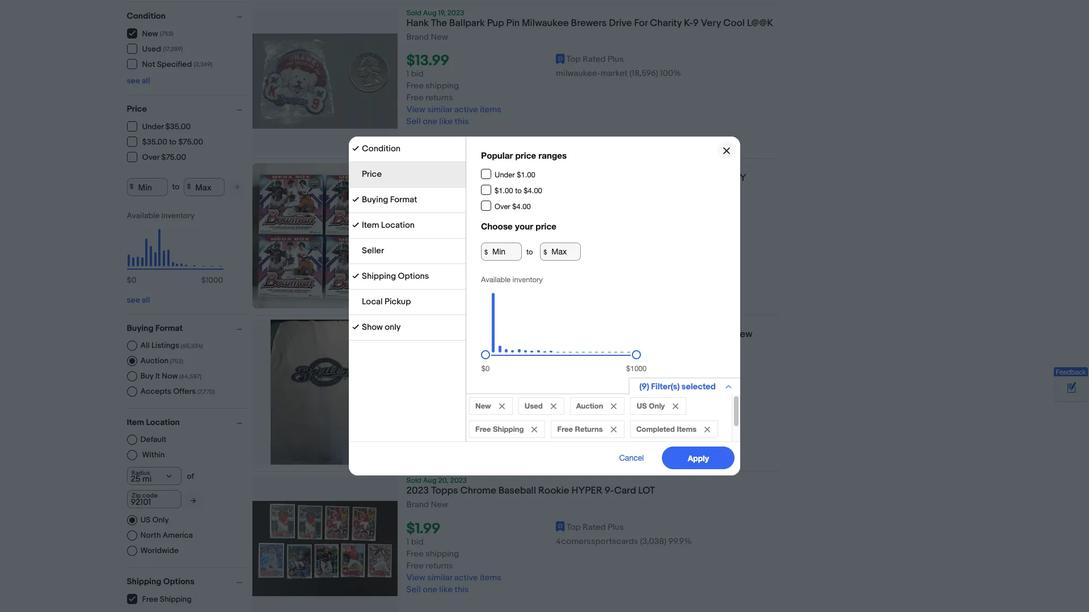 Task type: locate. For each thing, give the bounding box(es) containing it.
9-
[[605, 486, 614, 497]]

filter applied image inside shipping options tab
[[352, 273, 359, 280]]

2 market from the top
[[601, 392, 628, 403]]

like inside the free returns view similar active items sell one like this
[[439, 283, 453, 294]]

available for leftmost graph of available inventory between $0 and $1000+ image
[[127, 211, 160, 220]]

to down bowman
[[515, 187, 522, 195]]

1 horizontal spatial location
[[381, 220, 415, 231]]

available inventory down maximum value in $ text field
[[127, 211, 195, 220]]

items
[[480, 105, 501, 115], [480, 271, 501, 282], [480, 428, 501, 439], [480, 573, 501, 584]]

0 vertical spatial inventory
[[161, 211, 195, 220]]

1 vertical spatial under
[[495, 171, 515, 179]]

active
[[454, 105, 478, 115], [454, 271, 478, 282], [454, 428, 478, 439], [454, 573, 478, 584]]

1 market from the top
[[601, 68, 628, 79]]

all down the not
[[142, 76, 150, 85]]

0 horizontal spatial free shipping
[[142, 595, 192, 605]]

this inside 4cornerssportscards (3,038) 99.9% free shipping free returns view similar active items sell one like this
[[455, 585, 469, 596]]

under for under $35.00
[[142, 122, 164, 132]]

0 horizontal spatial us
[[140, 516, 151, 525]]

location for item location tab
[[381, 220, 415, 231]]

2 items from the top
[[480, 271, 501, 282]]

filter applied image
[[352, 145, 359, 152], [352, 196, 359, 203], [352, 273, 359, 280], [352, 324, 359, 331]]

1 vertical spatial (18,596)
[[630, 392, 658, 403]]

0 vertical spatial see all button
[[127, 76, 150, 85]]

1 horizontal spatial us
[[637, 402, 647, 411]]

filter applied image inside the condition tab
[[352, 145, 359, 152]]

milwaukee brewers promo sga blanket big huge 39" x 56" baseball brand new l@@k ! link
[[407, 329, 780, 356]]

1 (18,596) from the top
[[630, 68, 658, 79]]

100% right (1,396)
[[625, 235, 646, 246]]

1 vertical spatial available
[[481, 276, 511, 284]]

similar
[[427, 105, 453, 115], [427, 271, 453, 282], [427, 428, 453, 439], [427, 573, 453, 584]]

1 vertical spatial item
[[127, 417, 144, 428]]

us only
[[637, 402, 665, 411], [140, 516, 169, 525]]

item up default link
[[127, 417, 144, 428]]

1 vertical spatial milwaukee-
[[556, 392, 601, 403]]

milwaukee-
[[556, 68, 601, 79], [556, 392, 601, 403]]

1 horizontal spatial buying
[[362, 195, 388, 205]]

1 horizontal spatial only
[[649, 402, 665, 411]]

market up remove filter - buying format - auction icon
[[601, 392, 628, 403]]

choose your price
[[481, 221, 557, 232]]

1 horizontal spatial over
[[495, 202, 511, 211]]

0 horizontal spatial baseball
[[499, 486, 536, 497]]

0 horizontal spatial item
[[127, 417, 144, 428]]

lot right card
[[639, 486, 655, 497]]

1 vertical spatial buying
[[127, 323, 154, 334]]

3 sell from the top
[[407, 440, 421, 451]]

graph of available inventory between $0 and $1000+ image
[[127, 211, 223, 291], [481, 276, 642, 360]]

brand
[[407, 32, 429, 43], [407, 199, 429, 209], [705, 329, 731, 341], [407, 500, 429, 511]]

minimum value in $ text field down over $75.00 link
[[127, 178, 168, 196]]

0 horizontal spatial buying
[[127, 323, 154, 334]]

2 view from the top
[[407, 271, 425, 282]]

1 vertical spatial shipping options
[[127, 577, 195, 588]]

aug inside the sold  aug 19, 2023 hank the ballpark pup pin milwaukee brewers drive for charity k-9 very cool l@@k brand new
[[423, 9, 437, 18]]

2023 for $13.99
[[447, 9, 464, 18]]

2021
[[481, 172, 501, 184]]

sell inside 4cornerssportscards (3,038) 99.9% free shipping free returns view similar active items sell one like this
[[407, 585, 421, 596]]

$75.00 down the under $35.00
[[178, 137, 203, 147]]

accepts
[[140, 387, 171, 396]]

new inside sold  aug 20, 2023 2023 topps chrome baseball rookie hyper 9-card lot brand new
[[431, 500, 448, 511]]

hyper
[[572, 486, 603, 497]]

under for under $1.00
[[495, 171, 515, 179]]

sell one like this link
[[407, 116, 469, 127], [407, 283, 469, 294], [407, 440, 469, 451], [407, 585, 469, 596]]

0 vertical spatial 1 bid
[[407, 69, 424, 80]]

0 horizontal spatial available inventory
[[127, 211, 195, 220]]

see all button for price
[[127, 295, 150, 305]]

buying
[[362, 195, 388, 205], [127, 323, 154, 334]]

free inside the free returns view similar active items sell one like this
[[407, 259, 424, 270]]

1 vertical spatial sold
[[407, 477, 422, 486]]

4 view similar active items link from the top
[[407, 573, 501, 584]]

shipping down $1.99
[[426, 549, 459, 560]]

over for over $75.00
[[142, 153, 159, 162]]

$1.99
[[407, 521, 441, 538]]

0 vertical spatial item location
[[362, 220, 415, 231]]

bowman
[[503, 172, 541, 184]]

apply
[[688, 454, 709, 463]]

(18,596) for milwaukee-market (18,596) 100% free shipping free returns view similar active items sell one like this
[[630, 68, 658, 79]]

location up 'default'
[[146, 417, 180, 428]]

big
[[582, 329, 596, 341]]

l@@k left !
[[407, 341, 433, 352]]

100% for milwaukee-market (18,596) 100% free shipping free returns view similar active items sell one like this
[[660, 68, 681, 79]]

1 view from the top
[[407, 105, 425, 115]]

milwaukee right pin
[[522, 18, 569, 29]]

location inside tab
[[381, 220, 415, 231]]

available inventory for leftmost graph of available inventory between $0 and $1000+ image
[[127, 211, 195, 220]]

used up the not
[[142, 44, 161, 54]]

top rated plus down the sold  aug 19, 2023 hank the ballpark pup pin milwaukee brewers drive for charity k-9 very cool l@@k brand new
[[567, 54, 624, 65]]

buying format inside tab
[[362, 195, 417, 205]]

similar down $1.99
[[427, 573, 453, 584]]

4 view from the top
[[407, 573, 425, 584]]

sold left 20, on the bottom of the page
[[407, 477, 422, 486]]

all up all
[[142, 295, 150, 305]]

america
[[163, 531, 193, 540]]

(9) filter(s) selected button
[[629, 378, 740, 395]]

shipping options button
[[127, 577, 247, 588]]

3 1 bid from the top
[[407, 537, 424, 548]]

l@@k inside the sold  aug 19, 2023 hank the ballpark pup pin milwaukee brewers drive for charity k-9 very cool l@@k brand new
[[747, 18, 774, 29]]

item location up the seller on the left top of page
[[362, 220, 415, 231]]

1 horizontal spatial buying format
[[362, 195, 417, 205]]

rated for $1.99
[[583, 522, 606, 533]]

1 horizontal spatial available
[[481, 276, 511, 284]]

format up item location tab
[[390, 195, 417, 205]]

view similar active items sell one like this
[[407, 428, 501, 451]]

3 this from the top
[[455, 440, 469, 451]]

item inside item location tab
[[362, 220, 379, 231]]

format for buying format tab
[[390, 195, 417, 205]]

0 horizontal spatial options
[[163, 577, 195, 588]]

item
[[362, 220, 379, 231], [127, 417, 144, 428]]

1 horizontal spatial shipping options
[[362, 271, 429, 282]]

lot
[[407, 172, 423, 184], [639, 486, 655, 497]]

0 vertical spatial bid
[[411, 69, 424, 80]]

inventory down maximum value in $ text box
[[513, 276, 543, 284]]

1 bid for $13.99
[[407, 69, 424, 80]]

filter applied image for show only
[[352, 324, 359, 331]]

show only tab
[[349, 315, 466, 341]]

view inside milwaukee-market (18,596) 100% free shipping free returns view similar active items sell one like this
[[407, 105, 425, 115]]

us only up north
[[140, 516, 169, 525]]

0 vertical spatial buying
[[362, 195, 388, 205]]

sold inside the sold  aug 19, 2023 hank the ballpark pup pin milwaukee brewers drive for charity k-9 very cool l@@k brand new
[[407, 9, 422, 18]]

3 similar from the top
[[427, 428, 453, 439]]

milwaukee- down the sold  aug 19, 2023 hank the ballpark pup pin milwaukee brewers drive for charity k-9 very cool l@@k brand new
[[556, 68, 601, 79]]

1 see all button from the top
[[127, 76, 150, 85]]

new
[[142, 29, 158, 39], [431, 32, 448, 43], [431, 199, 448, 209], [733, 329, 753, 341], [476, 402, 491, 411], [431, 500, 448, 511]]

all for condition
[[142, 76, 150, 85]]

(64,587)
[[179, 373, 202, 380]]

1 view similar active items link from the top
[[407, 105, 501, 115]]

see all down 0
[[127, 295, 150, 305]]

hank the ballpark pup pin milwaukee brewers drive for charity k-9 very cool l@@k image
[[252, 34, 397, 129]]

1 vertical spatial brewers
[[456, 329, 492, 341]]

0 vertical spatial shipping options
[[362, 271, 429, 282]]

1 horizontal spatial minimum value in $ text field
[[481, 243, 522, 261]]

items inside milwaukee-market (18,596) 100% free shipping free returns view similar active items sell one like this
[[480, 105, 501, 115]]

this inside milwaukee-market (18,596) 100% free shipping free returns view similar active items sell one like this
[[455, 116, 469, 127]]

shipping options for shipping options dropdown button
[[127, 577, 195, 588]]

2 vertical spatial 100%
[[660, 392, 681, 403]]

4 like from the top
[[439, 585, 453, 596]]

auction up returns
[[576, 402, 603, 411]]

1 horizontal spatial available inventory
[[481, 276, 543, 284]]

one inside the free returns view similar active items sell one like this
[[423, 283, 437, 294]]

$35.00 up $35.00 to $75.00
[[165, 122, 191, 132]]

dialog
[[0, 0, 1089, 613]]

top up 4cornerssportscards
[[567, 522, 581, 533]]

1 vertical spatial top rated plus
[[567, 522, 624, 533]]

2 shipping from the top
[[426, 549, 459, 560]]

1 vertical spatial 1 bid
[[407, 236, 424, 246]]

1 see from the top
[[127, 76, 140, 85]]

0 vertical spatial see
[[127, 76, 140, 85]]

one inside 'view similar active items sell one like this'
[[423, 440, 437, 451]]

1 vertical spatial location
[[146, 417, 180, 428]]

options up free shipping link
[[163, 577, 195, 588]]

2 plus from the top
[[608, 522, 624, 533]]

1 vertical spatial see all
[[127, 295, 150, 305]]

this inside 'view similar active items sell one like this'
[[455, 440, 469, 451]]

shipping inside tab
[[362, 271, 396, 282]]

0 vertical spatial milwaukee-
[[556, 68, 601, 79]]

1 milwaukee- from the top
[[556, 68, 601, 79]]

1 this from the top
[[455, 116, 469, 127]]

1 rated from the top
[[583, 54, 606, 65]]

0 vertical spatial price
[[516, 150, 536, 161]]

$1.00 to $4.00
[[495, 187, 542, 195]]

milwaukee- up "remove filter - condition - used" icon
[[556, 392, 601, 403]]

similar inside the free returns view similar active items sell one like this
[[427, 271, 453, 282]]

under inside dialog
[[495, 171, 515, 179]]

0 horizontal spatial us only
[[140, 516, 169, 525]]

milwaukee brewers promo sga blanket big huge 39" x 56" baseball brand new l@@k ! heading
[[407, 329, 753, 352]]

active inside 'view similar active items sell one like this'
[[454, 428, 478, 439]]

minimum value in $ text field for maximum value in $ text box
[[481, 243, 522, 261]]

$75.00 down $35.00 to $75.00
[[161, 153, 186, 162]]

0 vertical spatial us
[[637, 402, 647, 411]]

active inside milwaukee-market (18,596) 100% free shipping free returns view similar active items sell one like this
[[454, 105, 478, 115]]

2 rated from the top
[[583, 522, 606, 533]]

shipping options inside tab
[[362, 271, 429, 282]]

l@@k inside milwaukee brewers promo sga blanket big huge 39" x 56" baseball brand new l@@k !
[[407, 341, 433, 352]]

0 vertical spatial see all
[[127, 76, 150, 85]]

buying format for buying format tab
[[362, 195, 417, 205]]

0 vertical spatial available inventory
[[127, 211, 195, 220]]

1 vertical spatial price
[[362, 169, 382, 180]]

1 horizontal spatial used
[[525, 402, 543, 411]]

100% for milwaukee-market (18,596) 100%
[[660, 392, 681, 403]]

like
[[439, 116, 453, 127], [439, 283, 453, 294], [439, 440, 453, 451], [439, 585, 453, 596]]

 (753) Items text field
[[169, 358, 183, 365]]

4 items from the top
[[480, 573, 501, 584]]

0 horizontal spatial available
[[127, 211, 160, 220]]

1 horizontal spatial options
[[398, 271, 429, 282]]

filter applied image for condition
[[352, 145, 359, 152]]

2 1 from the top
[[407, 236, 409, 246]]

0 vertical spatial brewers
[[571, 18, 607, 29]]

$13.99
[[407, 52, 449, 70]]

2 vertical spatial returns
[[426, 561, 453, 572]]

2 1 bid from the top
[[407, 236, 424, 246]]

1 1 bid from the top
[[407, 69, 424, 80]]

item for item location tab
[[362, 220, 379, 231]]

remove filter - condition - new image
[[499, 404, 505, 410]]

1 top rated plus from the top
[[567, 54, 624, 65]]

seller
[[362, 246, 384, 256]]

2 aug from the top
[[423, 477, 437, 486]]

0 vertical spatial item
[[362, 220, 379, 231]]

(2,369)
[[194, 61, 212, 68]]

price up the under $35.00 link
[[127, 104, 147, 114]]

milwaukee- inside milwaukee-market (18,596) 100% free shipping free returns view similar active items sell one like this
[[556, 68, 601, 79]]

1 for $1.99
[[407, 537, 409, 548]]

2 vertical spatial 1
[[407, 537, 409, 548]]

brewers left promo
[[456, 329, 492, 341]]

1 aug from the top
[[423, 9, 437, 18]]

bid for $1.99
[[411, 537, 424, 548]]

1 vertical spatial see
[[127, 295, 140, 305]]

us down (9)
[[637, 402, 647, 411]]

3 bid from the top
[[411, 537, 424, 548]]

(18,596) inside milwaukee-market (18,596) 100% free shipping free returns view similar active items sell one like this
[[630, 68, 658, 79]]

us only inside dialog
[[637, 402, 665, 411]]

top rated plus
[[567, 54, 624, 65], [567, 522, 624, 533]]

available inventory down choose your price
[[481, 276, 543, 284]]

1 vertical spatial $35.00
[[142, 137, 167, 147]]

1 top from the top
[[567, 54, 581, 65]]

free shipping inside dialog
[[476, 425, 524, 434]]

sold
[[407, 9, 422, 18], [407, 477, 422, 486]]

100% inside milwaukee-market (18,596) 100% free shipping free returns view similar active items sell one like this
[[660, 68, 681, 79]]

used for used
[[525, 402, 543, 411]]

similar down $13.99
[[427, 105, 453, 115]]

price inside tab list
[[362, 169, 382, 180]]

4 this from the top
[[455, 585, 469, 596]]

2 active from the top
[[454, 271, 478, 282]]

price
[[127, 104, 147, 114], [362, 169, 382, 180]]

minimum value in $ text field inside dialog
[[481, 243, 522, 261]]

buy
[[140, 371, 154, 381]]

l@@k right cool
[[747, 18, 774, 29]]

dialog containing condition
[[0, 0, 1089, 613]]

rated down the sold  aug 19, 2023 hank the ballpark pup pin milwaukee brewers drive for charity k-9 very cool l@@k brand new
[[583, 54, 606, 65]]

under up $35.00 to $75.00 link
[[142, 122, 164, 132]]

100% up remove filter - item location - us only icon
[[660, 392, 681, 403]]

1 1 from the top
[[407, 69, 409, 80]]

2 vertical spatial baseball
[[499, 486, 536, 497]]

milwaukee up !
[[407, 329, 453, 341]]

item right filter applied icon at the top of page
[[362, 220, 379, 231]]

(753) for new
[[160, 30, 173, 37]]

free shipping
[[476, 425, 524, 434], [142, 595, 192, 605]]

1 vertical spatial over
[[495, 202, 511, 211]]

market for milwaukee-market (18,596) 100% free shipping free returns view similar active items sell one like this
[[601, 68, 628, 79]]

1 horizontal spatial format
[[390, 195, 417, 205]]

options inside tab
[[398, 271, 429, 282]]

location down buying format tab
[[381, 220, 415, 231]]

choose
[[481, 221, 513, 232]]

aug inside sold  aug 20, 2023 2023 topps chrome baseball rookie hyper 9-card lot brand new
[[423, 477, 437, 486]]

2 like from the top
[[439, 283, 453, 294]]

top rated plus up 4cornerssportscards
[[567, 522, 624, 533]]

used
[[142, 44, 161, 54], [525, 402, 543, 411]]

2023 right 20, on the bottom of the page
[[450, 477, 467, 486]]

(four)
[[448, 172, 479, 184]]

shipping options up free shipping link
[[127, 577, 195, 588]]

3 sell one like this link from the top
[[407, 440, 469, 451]]

returns inside the free returns view similar active items sell one like this
[[426, 259, 453, 270]]

1 vertical spatial buying format
[[127, 323, 183, 334]]

to down your
[[527, 248, 533, 256]]

condition for condition dropdown button
[[127, 10, 166, 21]]

filter applied image
[[352, 222, 359, 229]]

0 vertical spatial (753)
[[160, 30, 173, 37]]

only left remove filter - item location - us only icon
[[649, 402, 665, 411]]

not
[[142, 60, 155, 69]]

format inside tab
[[390, 195, 417, 205]]

tab list containing condition
[[349, 137, 466, 341]]

baseball inside sold  aug 20, 2023 2023 topps chrome baseball rookie hyper 9-card lot brand new
[[499, 486, 536, 497]]

top for $13.99
[[567, 54, 581, 65]]

1 bid for $1.99
[[407, 537, 424, 548]]

condition inside tab
[[362, 144, 401, 154]]

3 returns from the top
[[426, 561, 453, 572]]

see for condition
[[127, 76, 140, 85]]

2023 right 19,
[[447, 9, 464, 18]]

inventory
[[161, 211, 195, 220], [513, 276, 543, 284]]

$75.00
[[178, 137, 203, 147], [161, 153, 186, 162]]

brand up selected
[[705, 329, 731, 341]]

1 bid for $79.99
[[407, 236, 424, 246]]

shipping options up pickup
[[362, 271, 429, 282]]

milwaukee-market (18,596) 100%
[[556, 392, 681, 403]]

shipping down the seller on the left top of page
[[362, 271, 396, 282]]

$35.00 up over $75.00 link
[[142, 137, 167, 147]]

options up pickup
[[398, 271, 429, 282]]

us only down (9)
[[637, 402, 665, 411]]

0 horizontal spatial lot
[[407, 172, 423, 184]]

1 horizontal spatial under
[[495, 171, 515, 179]]

aug left 19,
[[423, 9, 437, 18]]

price up under $1.00
[[516, 150, 536, 161]]

2 returns from the top
[[426, 259, 453, 270]]

returns down '$79.99'
[[426, 259, 453, 270]]

3 1 from the top
[[407, 537, 409, 548]]

4 one from the top
[[423, 585, 437, 596]]

2 similar from the top
[[427, 271, 453, 282]]

99.9%
[[669, 537, 692, 547]]

free
[[407, 81, 424, 91], [407, 93, 424, 103], [407, 259, 424, 270], [476, 425, 491, 434], [557, 425, 573, 434], [407, 549, 424, 560], [407, 561, 424, 572], [142, 595, 158, 605]]

factory
[[704, 172, 747, 184]]

4 sell from the top
[[407, 585, 421, 596]]

(753) for auction
[[170, 358, 183, 365]]

$
[[130, 183, 134, 191], [187, 183, 191, 191], [485, 248, 488, 256], [544, 248, 547, 256], [127, 275, 131, 285], [201, 275, 206, 285]]

remove filter - item location - us only image
[[673, 404, 679, 410]]

$4.00 down $1.00 to $4.00
[[513, 202, 531, 211]]

shipping up free shipping link
[[127, 577, 161, 588]]

$4.00 down bowman
[[524, 187, 542, 195]]

new inside lot of 4 (four) 2021 bowman baseball trading cards mega boxes factory sealed brand new
[[431, 199, 448, 209]]

brand inside milwaukee brewers promo sga blanket big huge 39" x 56" baseball brand new l@@k !
[[705, 329, 731, 341]]

2 all from the top
[[142, 295, 150, 305]]

plus for $13.99
[[608, 54, 624, 65]]

3 active from the top
[[454, 428, 478, 439]]

0 horizontal spatial condition
[[127, 10, 166, 21]]

filter applied image inside show only tab
[[352, 324, 359, 331]]

returns down $13.99
[[426, 93, 453, 103]]

inventory for graph of available inventory between $0 and $1000+ image to the right
[[513, 276, 543, 284]]

item location inside tab
[[362, 220, 415, 231]]

100%
[[660, 68, 681, 79], [625, 235, 646, 246], [660, 392, 681, 403]]

0 vertical spatial $1.00
[[517, 171, 536, 179]]

remove filter - buying format - auction image
[[611, 404, 617, 410]]

over for over $4.00
[[495, 202, 511, 211]]

only up "north america" link
[[152, 516, 169, 525]]

1 vertical spatial market
[[601, 392, 628, 403]]

0 vertical spatial 1
[[407, 69, 409, 80]]

(753) inside new (753)
[[160, 30, 173, 37]]

2 bid from the top
[[411, 236, 424, 246]]

2 see all from the top
[[127, 295, 150, 305]]

free shipping down remove filter - condition - new icon
[[476, 425, 524, 434]]

0 vertical spatial 100%
[[660, 68, 681, 79]]

under $1.00
[[495, 171, 536, 179]]

1 plus from the top
[[608, 54, 624, 65]]

4 similar from the top
[[427, 573, 453, 584]]

None text field
[[127, 491, 181, 509]]

see all for condition
[[127, 76, 150, 85]]

filter applied image for buying format
[[352, 196, 359, 203]]

(18,596)
[[630, 68, 658, 79], [630, 392, 658, 403]]

1 active from the top
[[454, 105, 478, 115]]

tab list
[[349, 137, 466, 341]]

see all button down the not
[[127, 76, 150, 85]]

0 vertical spatial shipping
[[426, 81, 459, 91]]

(753) inside auction (753)
[[170, 358, 183, 365]]

market down drive
[[601, 68, 628, 79]]

buying up all
[[127, 323, 154, 334]]

1 shipping from the top
[[426, 81, 459, 91]]

2 milwaukee- from the top
[[556, 392, 601, 403]]

brewers inside the sold  aug 19, 2023 hank the ballpark pup pin milwaukee brewers drive for charity k-9 very cool l@@k brand new
[[571, 18, 607, 29]]

1 horizontal spatial brewers
[[571, 18, 607, 29]]

1 horizontal spatial auction
[[576, 402, 603, 411]]

$35.00
[[165, 122, 191, 132], [142, 137, 167, 147]]

condition
[[127, 10, 166, 21], [362, 144, 401, 154]]

market inside milwaukee-market (18,596) 100% free shipping free returns view similar active items sell one like this
[[601, 68, 628, 79]]

price down the condition tab
[[362, 169, 382, 180]]

1 filter applied image from the top
[[352, 145, 359, 152]]

9
[[693, 18, 699, 29]]

item location up 'default'
[[127, 417, 180, 428]]

free shipping link
[[127, 594, 192, 605]]

2 (18,596) from the top
[[630, 392, 658, 403]]

all listings (65,334)
[[140, 341, 203, 350]]

to left maximum value in $ text field
[[172, 182, 180, 192]]

shipping down $13.99
[[426, 81, 459, 91]]

0 vertical spatial milwaukee
[[522, 18, 569, 29]]

0 vertical spatial buying format
[[362, 195, 417, 205]]

baseball left rookie
[[499, 486, 536, 497]]

2 sell from the top
[[407, 283, 421, 294]]

sell inside 'view similar active items sell one like this'
[[407, 440, 421, 451]]

2 see from the top
[[127, 295, 140, 305]]

2 filter applied image from the top
[[352, 196, 359, 203]]

buying inside tab
[[362, 195, 388, 205]]

3 items from the top
[[480, 428, 501, 439]]

used left "remove filter - condition - used" icon
[[525, 402, 543, 411]]

over inside dialog
[[495, 202, 511, 211]]

market
[[601, 68, 628, 79], [601, 392, 628, 403]]

1 horizontal spatial milwaukee
[[522, 18, 569, 29]]

2 one from the top
[[423, 283, 437, 294]]

0 horizontal spatial $1.00
[[495, 187, 513, 195]]

100% down charity
[[660, 68, 681, 79]]

1 returns from the top
[[426, 93, 453, 103]]

default
[[140, 435, 166, 445]]

huge
[[599, 329, 622, 341]]

0 vertical spatial under
[[142, 122, 164, 132]]

1 one from the top
[[423, 116, 437, 127]]

$1.00 down 2021
[[495, 187, 513, 195]]

1 horizontal spatial $1.00
[[517, 171, 536, 179]]

baseball right 56"
[[665, 329, 703, 341]]

2 sold from the top
[[407, 477, 422, 486]]

0 vertical spatial sold
[[407, 9, 422, 18]]

remove filter - condition - used image
[[551, 404, 556, 410]]

$1.00
[[517, 171, 536, 179], [495, 187, 513, 195]]

0 vertical spatial baseball
[[543, 172, 581, 184]]

sold for $13.99
[[407, 9, 422, 18]]

2 this from the top
[[455, 283, 469, 294]]

top for $1.99
[[567, 522, 581, 533]]

plus down drive
[[608, 54, 624, 65]]

filter applied image inside buying format tab
[[352, 196, 359, 203]]

3 one from the top
[[423, 440, 437, 451]]

2 top rated plus from the top
[[567, 522, 624, 533]]

item location button
[[127, 417, 247, 428]]

apply within filter image
[[190, 497, 196, 505]]

0 horizontal spatial format
[[155, 323, 183, 334]]

0 vertical spatial price
[[127, 104, 147, 114]]

2023 inside the sold  aug 19, 2023 hank the ballpark pup pin milwaukee brewers drive for charity k-9 very cool l@@k brand new
[[447, 9, 464, 18]]

buying format button
[[127, 323, 247, 334]]

$1.00 up $1.00 to $4.00
[[517, 171, 536, 179]]

Minimum Value in $ text field
[[127, 178, 168, 196], [481, 243, 522, 261]]

4 filter applied image from the top
[[352, 324, 359, 331]]

1 vertical spatial shipping
[[426, 549, 459, 560]]

within
[[142, 451, 165, 460]]

0 vertical spatial only
[[649, 402, 665, 411]]

Maximum Value in $ text field
[[540, 243, 581, 261]]

(18,596) for milwaukee-market (18,596) 100%
[[630, 392, 658, 403]]

brand inside lot of 4 (four) 2021 bowman baseball trading cards mega boxes factory sealed brand new
[[407, 199, 429, 209]]

bid for $79.99
[[411, 236, 424, 246]]

0 vertical spatial top rated plus
[[567, 54, 624, 65]]

1 items from the top
[[480, 105, 501, 115]]

1 vertical spatial 1
[[407, 236, 409, 246]]

1 similar from the top
[[427, 105, 453, 115]]

1 horizontal spatial us only
[[637, 402, 665, 411]]

brand down sealed
[[407, 199, 429, 209]]

buying up item location tab
[[362, 195, 388, 205]]

remove filter - show only - free returns image
[[611, 427, 617, 433]]

brand inside sold  aug 20, 2023 2023 topps chrome baseball rookie hyper 9-card lot brand new
[[407, 500, 429, 511]]

1 vertical spatial format
[[155, 323, 183, 334]]

card
[[614, 486, 636, 497]]

auction up it
[[140, 356, 169, 366]]

format up the all listings (65,334)
[[155, 323, 183, 334]]

new inside milwaukee brewers promo sga blanket big huge 39" x 56" baseball brand new l@@k !
[[733, 329, 753, 341]]

see all button down 0
[[127, 295, 150, 305]]

(9) filter(s) selected
[[640, 382, 716, 393]]

2 vertical spatial bid
[[411, 537, 424, 548]]

under
[[142, 122, 164, 132], [495, 171, 515, 179]]

to down the under $35.00
[[169, 137, 176, 147]]

(753) up used (17,389)
[[160, 30, 173, 37]]

new inside the sold  aug 19, 2023 hank the ballpark pup pin milwaukee brewers drive for charity k-9 very cool l@@k brand new
[[431, 32, 448, 43]]

0 vertical spatial $35.00
[[165, 122, 191, 132]]

top down the sold  aug 19, 2023 hank the ballpark pup pin milwaukee brewers drive for charity k-9 very cool l@@k brand new
[[567, 54, 581, 65]]

2 see all button from the top
[[127, 295, 150, 305]]

0 vertical spatial all
[[142, 76, 150, 85]]

hank
[[407, 18, 429, 29]]

format
[[390, 195, 417, 205], [155, 323, 183, 334]]

see all button
[[127, 76, 150, 85], [127, 295, 150, 305]]

popular price ranges
[[481, 150, 567, 161]]

sold inside sold  aug 20, 2023 2023 topps chrome baseball rookie hyper 9-card lot brand new
[[407, 477, 422, 486]]

3 filter applied image from the top
[[352, 273, 359, 280]]

plus up 4cornerssportscards
[[608, 522, 624, 533]]

us only inside us only link
[[140, 516, 169, 525]]

0 vertical spatial auction
[[140, 356, 169, 366]]

cards
[[618, 172, 645, 184]]

1 bid from the top
[[411, 69, 424, 80]]

1 sell from the top
[[407, 116, 421, 127]]

over up choose
[[495, 202, 511, 211]]

4 active from the top
[[454, 573, 478, 584]]

milwaukee- for milwaukee-market (18,596) 100%
[[556, 392, 601, 403]]

over $75.00 link
[[127, 152, 187, 162]]

1 like from the top
[[439, 116, 453, 127]]

like inside milwaukee-market (18,596) 100% free shipping free returns view similar active items sell one like this
[[439, 116, 453, 127]]

see all down the not
[[127, 76, 150, 85]]

available
[[127, 211, 160, 220], [481, 276, 511, 284]]

mega
[[647, 172, 673, 184]]

1 horizontal spatial free shipping
[[476, 425, 524, 434]]

inventory down maximum value in $ text field
[[161, 211, 195, 220]]

1 vertical spatial milwaukee
[[407, 329, 453, 341]]

ranges
[[539, 150, 567, 161]]

0 horizontal spatial shipping options
[[127, 577, 195, 588]]

buying format up item location tab
[[362, 195, 417, 205]]

location for the item location dropdown button
[[146, 417, 180, 428]]

3 like from the top
[[439, 440, 453, 451]]

similar inside milwaukee-market (18,596) 100% free shipping free returns view similar active items sell one like this
[[427, 105, 453, 115]]

1 horizontal spatial item
[[362, 220, 379, 231]]

similar down '$79.99'
[[427, 271, 453, 282]]

3 view from the top
[[407, 428, 425, 439]]

buying format up all
[[127, 323, 183, 334]]

brand down hank
[[407, 32, 429, 43]]

1 see all from the top
[[127, 76, 150, 85]]

1 sell one like this link from the top
[[407, 116, 469, 127]]

1 all from the top
[[142, 76, 150, 85]]

free shipping down shipping options dropdown button
[[142, 595, 192, 605]]

0 vertical spatial aug
[[423, 9, 437, 18]]

aug left 20, on the bottom of the page
[[423, 477, 437, 486]]

Maximum Value in $ text field
[[184, 178, 225, 196]]

brewers left drive
[[571, 18, 607, 29]]

item location tab
[[349, 213, 466, 239]]

only
[[649, 402, 665, 411], [152, 516, 169, 525]]

1 sold from the top
[[407, 9, 422, 18]]

lot up sealed
[[407, 172, 423, 184]]

baseball inside lot of 4 (four) 2021 bowman baseball trading cards mega boxes factory sealed brand new
[[543, 172, 581, 184]]

0 horizontal spatial under
[[142, 122, 164, 132]]

options
[[398, 271, 429, 282], [163, 577, 195, 588]]

2 top from the top
[[567, 522, 581, 533]]

similar up 20, on the bottom of the page
[[427, 428, 453, 439]]

options for shipping options dropdown button
[[163, 577, 195, 588]]



Task type: describe. For each thing, give the bounding box(es) containing it.
remove filter - shipping options - free shipping image
[[532, 427, 538, 433]]

promo
[[494, 329, 523, 341]]

1 vertical spatial $4.00
[[513, 202, 531, 211]]

returns inside milwaukee-market (18,596) 100% free shipping free returns view similar active items sell one like this
[[426, 93, 453, 103]]

sealed
[[407, 184, 441, 196]]

shipping inside milwaukee-market (18,596) 100% free shipping free returns view similar active items sell one like this
[[426, 81, 459, 91]]

view inside 4cornerssportscards (3,038) 99.9% free shipping free returns view similar active items sell one like this
[[407, 573, 425, 584]]

buy it now (64,587)
[[140, 371, 202, 381]]

default link
[[127, 435, 166, 445]]

2023 topps chrome baseball rookie hyper 9-card lot heading
[[407, 486, 655, 497]]

condition tab
[[349, 137, 466, 162]]

active inside 4cornerssportscards (3,038) 99.9% free shipping free returns view similar active items sell one like this
[[454, 573, 478, 584]]

used (17,389)
[[142, 44, 183, 54]]

2023 for $1.99
[[450, 477, 467, 486]]

56"
[[649, 329, 663, 341]]

rookie
[[538, 486, 569, 497]]

$35.00 to $75.00 link
[[127, 136, 204, 147]]

like inside 'view similar active items sell one like this'
[[439, 440, 453, 451]]

rated for $13.99
[[583, 54, 606, 65]]

one inside milwaukee-market (18,596) 100% free shipping free returns view similar active items sell one like this
[[423, 116, 437, 127]]

bid for $13.99
[[411, 69, 424, 80]]

sold  aug 19, 2023 hank the ballpark pup pin milwaukee brewers drive for charity k-9 very cool l@@k brand new
[[407, 9, 774, 43]]

like inside 4cornerssportscards (3,038) 99.9% free shipping free returns view similar active items sell one like this
[[439, 585, 453, 596]]

top rated plus for $1.99
[[567, 522, 624, 533]]

under $35.00 link
[[127, 121, 191, 132]]

see all for price
[[127, 295, 150, 305]]

brand inside the sold  aug 19, 2023 hank the ballpark pup pin milwaukee brewers drive for charity k-9 very cool l@@k brand new
[[407, 32, 429, 43]]

all for price
[[142, 295, 150, 305]]

us inside dialog
[[637, 402, 647, 411]]

2023 left topps
[[407, 486, 429, 497]]

used for used (17,389)
[[142, 44, 161, 54]]

cancel
[[619, 454, 644, 463]]

brewers inside milwaukee brewers promo sga blanket big huge 39" x 56" baseball brand new l@@k !
[[456, 329, 492, 341]]

feedback
[[1056, 369, 1086, 377]]

charity
[[650, 18, 682, 29]]

milwaukee brewers promo sga blanket big huge 39" x 56" baseball brand new l@@k !
[[407, 329, 753, 352]]

pin
[[506, 18, 520, 29]]

4
[[440, 172, 446, 184]]

available inventory for graph of available inventory between $0 and $1000+ image to the right
[[481, 276, 543, 284]]

items inside 4cornerssportscards (3,038) 99.9% free shipping free returns view similar active items sell one like this
[[480, 573, 501, 584]]

shipping down shipping options dropdown button
[[160, 595, 192, 605]]

filter applied image for shipping options
[[352, 273, 359, 280]]

show only
[[362, 322, 401, 333]]

shipping down remove filter - condition - new icon
[[493, 425, 524, 434]]

3 view similar active items link from the top
[[407, 428, 501, 439]]

k-
[[684, 18, 693, 29]]

sga
[[525, 329, 545, 341]]

buying format for buying format dropdown button
[[127, 323, 183, 334]]

4cornerssportscards
[[556, 537, 638, 547]]

buying format tab
[[349, 188, 466, 213]]

sold for $1.99
[[407, 477, 422, 486]]

popular
[[481, 150, 513, 161]]

1 for $79.99
[[407, 236, 409, 246]]

over $75.00
[[142, 153, 186, 162]]

sell inside milwaukee-market (18,596) 100% free shipping free returns view similar active items sell one like this
[[407, 116, 421, 127]]

0 horizontal spatial price
[[127, 104, 147, 114]]

items inside the free returns view similar active items sell one like this
[[480, 271, 501, 282]]

lot inside sold  aug 20, 2023 2023 topps chrome baseball rookie hyper 9-card lot brand new
[[639, 486, 655, 497]]

shipping options for shipping options tab
[[362, 271, 429, 282]]

$79.99
[[407, 219, 451, 237]]

options for shipping options tab
[[398, 271, 429, 282]]

(1,396)
[[600, 235, 623, 246]]

(3,038)
[[640, 537, 667, 547]]

!
[[435, 341, 438, 352]]

sold  aug 20, 2023 2023 topps chrome baseball rookie hyper 9-card lot brand new
[[407, 477, 655, 511]]

worldwide link
[[127, 546, 179, 556]]

item for the item location dropdown button
[[127, 417, 144, 428]]

lot of 4 (four) 2021 bowman baseball trading cards mega boxes factory sealed image
[[252, 163, 397, 309]]

top rated plus for $13.99
[[567, 54, 624, 65]]

under $35.00
[[142, 122, 191, 132]]

2023 topps chrome baseball rookie hyper 9-card lot image
[[252, 502, 397, 597]]

2 view similar active items link from the top
[[407, 271, 501, 282]]

hank the ballpark pup pin milwaukee brewers drive for charity k-9 very cool l@@k heading
[[407, 18, 774, 29]]

1 for $13.99
[[407, 69, 409, 80]]

1 vertical spatial only
[[152, 516, 169, 525]]

similar inside 4cornerssportscards (3,038) 99.9% free shipping free returns view similar active items sell one like this
[[427, 573, 453, 584]]

auction for auction (753)
[[140, 356, 169, 366]]

shipping inside 4cornerssportscards (3,038) 99.9% free shipping free returns view similar active items sell one like this
[[426, 549, 459, 560]]

20,
[[438, 477, 449, 486]]

similar inside 'view similar active items sell one like this'
[[427, 428, 453, 439]]

lot of 4 (four) 2021 bowman baseball trading cards mega boxes factory sealed heading
[[407, 172, 747, 196]]

 (65,334) Items text field
[[179, 342, 203, 350]]

item location for item location tab
[[362, 220, 415, 231]]

(7,770)
[[197, 388, 215, 396]]

us only link
[[127, 516, 169, 526]]

auction for auction
[[576, 402, 603, 411]]

completed items
[[636, 425, 697, 434]]

1 vertical spatial 100%
[[625, 235, 646, 246]]

very
[[701, 18, 721, 29]]

baseball inside milwaukee brewers promo sga blanket big huge 39" x 56" baseball brand new l@@k !
[[665, 329, 703, 341]]

1000
[[206, 275, 223, 285]]

listings
[[152, 341, 179, 350]]

1 vertical spatial us
[[140, 516, 151, 525]]

format for buying format dropdown button
[[155, 323, 183, 334]]

this inside the free returns view similar active items sell one like this
[[455, 283, 469, 294]]

not specified (2,369)
[[142, 60, 212, 69]]

only
[[385, 322, 401, 333]]

see all button for condition
[[127, 76, 150, 85]]

 (64,587) Items text field
[[178, 373, 202, 380]]

item location for the item location dropdown button
[[127, 417, 180, 428]]

0 vertical spatial $4.00
[[524, 187, 542, 195]]

view inside the free returns view similar active items sell one like this
[[407, 271, 425, 282]]

price button
[[127, 104, 247, 114]]

2 sell one like this link from the top
[[407, 283, 469, 294]]

milwaukee brewers promo sga blanket big huge 39" x 56" baseball brand new l@@k ! image
[[270, 320, 379, 465]]

1 vertical spatial $75.00
[[161, 153, 186, 162]]

condition for the condition tab
[[362, 144, 401, 154]]

lot inside lot of 4 (four) 2021 bowman baseball trading cards mega boxes factory sealed brand new
[[407, 172, 423, 184]]

specified
[[157, 60, 192, 69]]

blanket
[[547, 329, 580, 341]]

milwaukee inside milwaukee brewers promo sga blanket big huge 39" x 56" baseball brand new l@@k !
[[407, 329, 453, 341]]

apply button
[[662, 447, 735, 470]]

buying for buying format tab
[[362, 195, 388, 205]]

$35.00 to $75.00
[[142, 137, 203, 147]]

of
[[187, 472, 194, 481]]

topps
[[431, 486, 458, 497]]

4 sell one like this link from the top
[[407, 585, 469, 596]]

market for milwaukee-market (18,596) 100%
[[601, 392, 628, 403]]

lot of 4 (four) 2021 bowman baseball trading cards mega boxes factory sealed brand new
[[407, 172, 747, 209]]

cancel button
[[607, 447, 657, 470]]

1 vertical spatial $1.00
[[495, 187, 513, 195]]

(65,334)
[[181, 342, 203, 350]]

it
[[155, 371, 160, 381]]

accepts offers (7,770)
[[140, 387, 215, 396]]

view inside 'view similar active items sell one like this'
[[407, 428, 425, 439]]

condition button
[[127, 10, 247, 21]]

filter(s)
[[651, 382, 680, 393]]

for
[[634, 18, 648, 29]]

items
[[677, 425, 697, 434]]

39"
[[625, 329, 639, 341]]

khwalker13
[[556, 235, 598, 246]]

available for graph of available inventory between $0 and $1000+ image to the right
[[481, 276, 511, 284]]

free returns view similar active items sell one like this
[[407, 259, 501, 294]]

offers
[[173, 387, 196, 396]]

boxes
[[675, 172, 702, 184]]

0 vertical spatial $75.00
[[178, 137, 203, 147]]

19,
[[438, 9, 446, 18]]

active inside the free returns view similar active items sell one like this
[[454, 271, 478, 282]]

one inside 4cornerssportscards (3,038) 99.9% free shipping free returns view similar active items sell one like this
[[423, 585, 437, 596]]

over $4.00
[[495, 202, 531, 211]]

north america link
[[127, 531, 193, 541]]

milwaukee inside the sold  aug 19, 2023 hank the ballpark pup pin milwaukee brewers drive for charity k-9 very cool l@@k brand new
[[522, 18, 569, 29]]

free returns
[[557, 425, 603, 434]]

items inside 'view similar active items sell one like this'
[[480, 428, 501, 439]]

milwaukee-market (18,596) 100% free shipping free returns view similar active items sell one like this
[[407, 68, 681, 127]]

new (753)
[[142, 29, 173, 39]]

$ 1000
[[201, 275, 223, 285]]

north
[[140, 531, 161, 540]]

buying for buying format dropdown button
[[127, 323, 154, 334]]

1 horizontal spatial graph of available inventory between $0 and $1000+ image
[[481, 276, 642, 360]]

remove filter - show only - completed items image
[[705, 427, 710, 433]]

chrome
[[460, 486, 496, 497]]

local
[[362, 297, 383, 308]]

khwalker13 (1,396) 100%
[[556, 235, 646, 246]]

milwaukee- for milwaukee-market (18,596) 100% free shipping free returns view similar active items sell one like this
[[556, 68, 601, 79]]

all
[[140, 341, 150, 350]]

plus for $1.99
[[608, 522, 624, 533]]

free inside free shipping link
[[142, 595, 158, 605]]

cool
[[723, 18, 745, 29]]

returns inside 4cornerssportscards (3,038) 99.9% free shipping free returns view similar active items sell one like this
[[426, 561, 453, 572]]

pup
[[487, 18, 504, 29]]

inventory for leftmost graph of available inventory between $0 and $1000+ image
[[161, 211, 195, 220]]

aug for $1.99
[[423, 477, 437, 486]]

your
[[515, 221, 533, 232]]

minimum value in $ text field for maximum value in $ text field
[[127, 178, 168, 196]]

$ 0
[[127, 275, 136, 285]]

0 horizontal spatial graph of available inventory between $0 and $1000+ image
[[127, 211, 223, 291]]

shipping options tab
[[349, 264, 466, 290]]

see for price
[[127, 295, 140, 305]]

aug for $13.99
[[423, 9, 437, 18]]

returns
[[575, 425, 603, 434]]

1 vertical spatial price
[[536, 221, 557, 232]]

 (7,770) Items text field
[[196, 388, 215, 396]]

sell inside the free returns view similar active items sell one like this
[[407, 283, 421, 294]]



Task type: vqa. For each thing, say whether or not it's contained in the screenshot.
Copyright © 1995-2023 eBay Inc. All Rights Reserved. Accessibility , User Agreement , Privacy , Payments Terms of Use , Cookies , Your Privacy Choices
no



